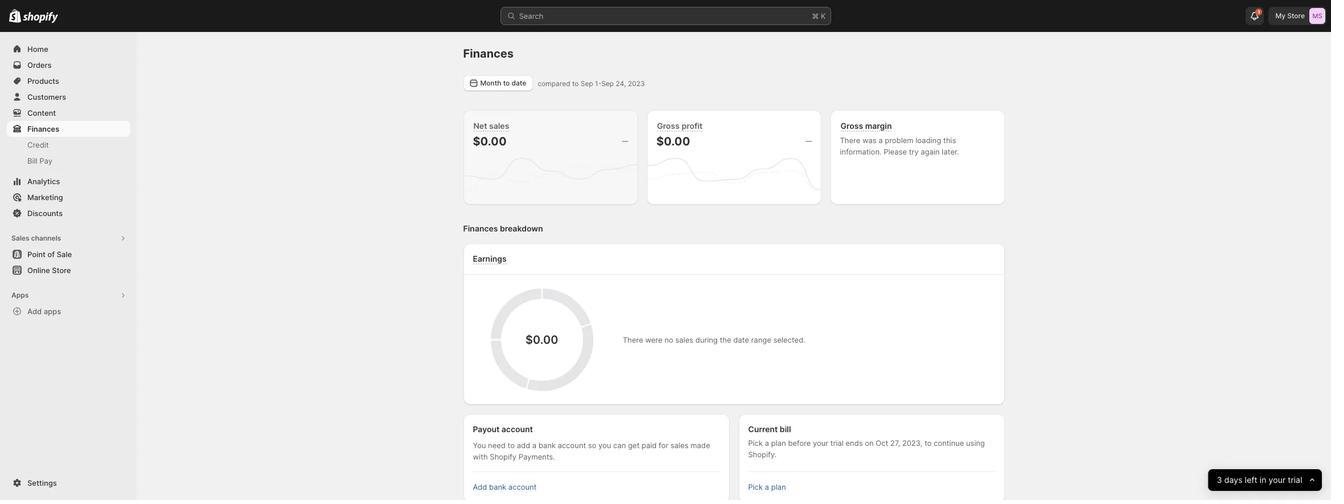 Task type: locate. For each thing, give the bounding box(es) containing it.
point
[[27, 250, 46, 259]]

1 vertical spatial bank
[[489, 483, 507, 492]]

plan
[[772, 439, 787, 448], [772, 483, 787, 492]]

sales right no
[[676, 335, 694, 345]]

compared
[[538, 79, 571, 88]]

2 vertical spatial sales
[[671, 441, 689, 450]]

bank up payments.
[[539, 441, 556, 450]]

payout account
[[473, 424, 533, 434]]

account left so at the left bottom
[[558, 441, 586, 450]]

payout
[[473, 424, 500, 434]]

were
[[646, 335, 663, 345]]

pick inside current bill pick a plan before your trial ends on oct 27, 2023, to continue using shopify.
[[749, 439, 763, 448]]

of
[[48, 250, 55, 259]]

0 vertical spatial there
[[841, 136, 861, 145]]

a up shopify.
[[765, 439, 770, 448]]

1 vertical spatial finances
[[27, 124, 59, 133]]

there
[[841, 136, 861, 145], [623, 335, 644, 345]]

products link
[[7, 73, 130, 89]]

k
[[821, 11, 826, 21]]

plan down bill
[[772, 439, 787, 448]]

0 vertical spatial trial
[[831, 439, 844, 448]]

0 horizontal spatial trial
[[831, 439, 844, 448]]

so
[[588, 441, 597, 450]]

marketing link
[[7, 189, 130, 205]]

0 vertical spatial account
[[502, 424, 533, 434]]

2 plan from the top
[[772, 483, 787, 492]]

finances
[[463, 47, 514, 60], [27, 124, 59, 133], [463, 224, 498, 233]]

1 vertical spatial there
[[623, 335, 644, 345]]

1 horizontal spatial gross
[[841, 121, 864, 131]]

gross inside dropdown button
[[657, 121, 680, 131]]

1 vertical spatial plan
[[772, 483, 787, 492]]

finances down content
[[27, 124, 59, 133]]

add
[[27, 307, 42, 316], [473, 483, 487, 492]]

to right 2023,
[[925, 439, 932, 448]]

with
[[473, 452, 488, 461]]

loading
[[916, 136, 942, 145]]

gross left "profit"
[[657, 121, 680, 131]]

1 vertical spatial pick
[[749, 483, 763, 492]]

add down with
[[473, 483, 487, 492]]

payments.
[[519, 452, 555, 461]]

trial right in
[[1289, 475, 1303, 485]]

1 vertical spatial store
[[52, 266, 71, 275]]

month to date button
[[463, 75, 534, 91]]

store down sale in the left of the page
[[52, 266, 71, 275]]

continue
[[934, 439, 965, 448]]

please
[[884, 147, 907, 156]]

gross up was
[[841, 121, 864, 131]]

add apps
[[27, 307, 61, 316]]

pick up shopify.
[[749, 439, 763, 448]]

1 horizontal spatial date
[[734, 335, 750, 345]]

your
[[813, 439, 829, 448], [1270, 475, 1287, 485]]

gross margin there was a problem loading this information. please try again later.
[[841, 121, 960, 156]]

to left add
[[508, 441, 515, 450]]

0 vertical spatial date
[[512, 79, 527, 87]]

sales right net
[[489, 121, 510, 131]]

sep left 1-
[[581, 79, 594, 88]]

selected.
[[774, 335, 806, 345]]

1 vertical spatial sales
[[676, 335, 694, 345]]

sale
[[57, 250, 72, 259]]

trial left ends
[[831, 439, 844, 448]]

sep left 24,
[[602, 79, 614, 88]]

credit
[[27, 140, 49, 149]]

a right was
[[879, 136, 883, 145]]

to
[[504, 79, 510, 87], [573, 79, 579, 88], [925, 439, 932, 448], [508, 441, 515, 450]]

1 vertical spatial your
[[1270, 475, 1287, 485]]

earnings button
[[470, 253, 510, 265]]

sales right for
[[671, 441, 689, 450]]

1 vertical spatial add
[[473, 483, 487, 492]]

orders
[[27, 60, 52, 70]]

gross inside gross margin there was a problem loading this information. please try again later.
[[841, 121, 864, 131]]

there inside gross margin there was a problem loading this information. please try again later.
[[841, 136, 861, 145]]

shopify image
[[9, 9, 21, 23]]

get
[[628, 441, 640, 450]]

1 horizontal spatial sep
[[602, 79, 614, 88]]

0 vertical spatial bank
[[539, 441, 556, 450]]

1 horizontal spatial bank
[[539, 441, 556, 450]]

0 horizontal spatial add
[[27, 307, 42, 316]]

account up add
[[502, 424, 533, 434]]

there left were
[[623, 335, 644, 345]]

1 pick from the top
[[749, 439, 763, 448]]

a inside current bill pick a plan before your trial ends on oct 27, 2023, to continue using shopify.
[[765, 439, 770, 448]]

there up information.
[[841, 136, 861, 145]]

1 gross from the left
[[657, 121, 680, 131]]

gross
[[657, 121, 680, 131], [841, 121, 864, 131]]

home link
[[7, 41, 130, 57]]

to right month at the top of page
[[504, 79, 510, 87]]

credit link
[[7, 137, 130, 153]]

account
[[502, 424, 533, 434], [558, 441, 586, 450], [509, 483, 537, 492]]

pick down shopify.
[[749, 483, 763, 492]]

0 horizontal spatial sep
[[581, 79, 594, 88]]

1 vertical spatial account
[[558, 441, 586, 450]]

finances up earnings in the bottom left of the page
[[463, 224, 498, 233]]

date right the the
[[734, 335, 750, 345]]

can
[[614, 441, 626, 450]]

0 horizontal spatial date
[[512, 79, 527, 87]]

account down payments.
[[509, 483, 537, 492]]

to inside dropdown button
[[504, 79, 510, 87]]

store right 'my' in the right of the page
[[1288, 11, 1306, 20]]

add for add apps
[[27, 307, 42, 316]]

1 plan from the top
[[772, 439, 787, 448]]

online store
[[27, 266, 71, 275]]

gross for gross margin there was a problem loading this information. please try again later.
[[841, 121, 864, 131]]

1 horizontal spatial add
[[473, 483, 487, 492]]

date
[[512, 79, 527, 87], [734, 335, 750, 345]]

1 button
[[1247, 7, 1265, 25]]

point of sale link
[[7, 246, 130, 262]]

apps
[[11, 291, 29, 299]]

add bank account link
[[473, 483, 537, 492]]

0 vertical spatial your
[[813, 439, 829, 448]]

2 gross from the left
[[841, 121, 864, 131]]

3
[[1218, 475, 1223, 485]]

date right month at the top of page
[[512, 79, 527, 87]]

1 horizontal spatial store
[[1288, 11, 1306, 20]]

no change image for net sales
[[622, 137, 628, 146]]

1 no change image from the left
[[622, 137, 628, 146]]

0 horizontal spatial no change image
[[622, 137, 628, 146]]

finances up month at the top of page
[[463, 47, 514, 60]]

you
[[599, 441, 612, 450]]

online
[[27, 266, 50, 275]]

2 horizontal spatial $0.00
[[657, 135, 691, 148]]

your right in
[[1270, 475, 1287, 485]]

range
[[752, 335, 772, 345]]

content
[[27, 108, 56, 118]]

1 vertical spatial trial
[[1289, 475, 1303, 485]]

0 vertical spatial pick
[[749, 439, 763, 448]]

gross for gross profit
[[657, 121, 680, 131]]

2 sep from the left
[[602, 79, 614, 88]]

store inside button
[[52, 266, 71, 275]]

sales
[[11, 234, 29, 242]]

trial inside dropdown button
[[1289, 475, 1303, 485]]

add inside button
[[27, 307, 42, 316]]

0 horizontal spatial $0.00
[[473, 135, 507, 148]]

finances breakdown
[[463, 224, 543, 233]]

current
[[749, 424, 778, 434]]

1 horizontal spatial your
[[1270, 475, 1287, 485]]

pick
[[749, 439, 763, 448], [749, 483, 763, 492]]

your right before on the right bottom of page
[[813, 439, 829, 448]]

products
[[27, 76, 59, 86]]

0 horizontal spatial your
[[813, 439, 829, 448]]

bank down shopify
[[489, 483, 507, 492]]

sales inside dropdown button
[[489, 121, 510, 131]]

add left apps
[[27, 307, 42, 316]]

add apps button
[[7, 303, 130, 319]]

$0.00 for gross
[[657, 135, 691, 148]]

my
[[1276, 11, 1286, 20]]

0 horizontal spatial store
[[52, 266, 71, 275]]

0 vertical spatial sales
[[489, 121, 510, 131]]

shopify.
[[749, 450, 777, 459]]

gross margin button
[[838, 120, 895, 132]]

your inside current bill pick a plan before your trial ends on oct 27, 2023, to continue using shopify.
[[813, 439, 829, 448]]

2 no change image from the left
[[806, 137, 812, 146]]

a right add
[[533, 441, 537, 450]]

1 horizontal spatial no change image
[[806, 137, 812, 146]]

to inside the you need to add a bank account so you can get paid for sales made with shopify payments.
[[508, 441, 515, 450]]

0 horizontal spatial gross
[[657, 121, 680, 131]]

problem
[[885, 136, 914, 145]]

plan down shopify.
[[772, 483, 787, 492]]

1 vertical spatial date
[[734, 335, 750, 345]]

0 horizontal spatial there
[[623, 335, 644, 345]]

no change image
[[622, 137, 628, 146], [806, 137, 812, 146]]

net sales button
[[471, 120, 512, 132]]

channels
[[31, 234, 61, 242]]

my store
[[1276, 11, 1306, 20]]

bank
[[539, 441, 556, 450], [489, 483, 507, 492]]

bank inside the you need to add a bank account so you can get paid for sales made with shopify payments.
[[539, 441, 556, 450]]

⌘ k
[[813, 11, 826, 21]]

0 vertical spatial add
[[27, 307, 42, 316]]

1 horizontal spatial there
[[841, 136, 861, 145]]

add bank account
[[473, 483, 537, 492]]

0 vertical spatial plan
[[772, 439, 787, 448]]

0 vertical spatial store
[[1288, 11, 1306, 20]]

0 horizontal spatial bank
[[489, 483, 507, 492]]

1 horizontal spatial trial
[[1289, 475, 1303, 485]]



Task type: describe. For each thing, give the bounding box(es) containing it.
1-
[[595, 79, 602, 88]]

24,
[[616, 79, 626, 88]]

point of sale button
[[0, 246, 137, 262]]

days
[[1225, 475, 1244, 485]]

bill
[[780, 424, 792, 434]]

net sales
[[474, 121, 510, 131]]

trial inside current bill pick a plan before your trial ends on oct 27, 2023, to continue using shopify.
[[831, 439, 844, 448]]

orders link
[[7, 57, 130, 73]]

bill pay link
[[7, 153, 130, 169]]

try
[[910, 147, 919, 156]]

later.
[[942, 147, 960, 156]]

to inside current bill pick a plan before your trial ends on oct 27, 2023, to continue using shopify.
[[925, 439, 932, 448]]

point of sale
[[27, 250, 72, 259]]

month
[[481, 79, 502, 87]]

a inside gross margin there was a problem loading this information. please try again later.
[[879, 136, 883, 145]]

made
[[691, 441, 711, 450]]

your inside 3 days left in your trial dropdown button
[[1270, 475, 1287, 485]]

shopify
[[490, 452, 517, 461]]

ends
[[846, 439, 863, 448]]

search
[[519, 11, 544, 21]]

discounts
[[27, 209, 63, 218]]

0 vertical spatial finances
[[463, 47, 514, 60]]

online store link
[[7, 262, 130, 278]]

net
[[474, 121, 487, 131]]

no change image for gross profit
[[806, 137, 812, 146]]

analytics link
[[7, 173, 130, 189]]

pay
[[40, 156, 52, 165]]

add for add bank account
[[473, 483, 487, 492]]

2023
[[628, 79, 645, 88]]

compared to sep 1-sep 24, 2023
[[538, 79, 645, 88]]

customers
[[27, 92, 66, 102]]

analytics
[[27, 177, 60, 186]]

margin
[[866, 121, 892, 131]]

left
[[1246, 475, 1258, 485]]

a down shopify.
[[765, 483, 770, 492]]

sales inside the you need to add a bank account so you can get paid for sales made with shopify payments.
[[671, 441, 689, 450]]

2023,
[[903, 439, 923, 448]]

current bill pick a plan before your trial ends on oct 27, 2023, to continue using shopify.
[[749, 424, 986, 459]]

content link
[[7, 105, 130, 121]]

during
[[696, 335, 718, 345]]

settings
[[27, 479, 57, 488]]

sales channels button
[[7, 230, 130, 246]]

1
[[1259, 9, 1261, 15]]

account inside the you need to add a bank account so you can get paid for sales made with shopify payments.
[[558, 441, 586, 450]]

marketing
[[27, 193, 63, 202]]

apps
[[44, 307, 61, 316]]

settings link
[[7, 475, 130, 491]]

oct
[[876, 439, 889, 448]]

this
[[944, 136, 957, 145]]

$0.00 for net
[[473, 135, 507, 148]]

shopify image
[[23, 12, 58, 23]]

again
[[921, 147, 940, 156]]

apps button
[[7, 288, 130, 303]]

sales channels
[[11, 234, 61, 242]]

breakdown
[[500, 224, 543, 233]]

plan inside current bill pick a plan before your trial ends on oct 27, 2023, to continue using shopify.
[[772, 439, 787, 448]]

customers link
[[7, 89, 130, 105]]

1 sep from the left
[[581, 79, 594, 88]]

gross profit
[[657, 121, 703, 131]]

you
[[473, 441, 486, 450]]

2 vertical spatial account
[[509, 483, 537, 492]]

was
[[863, 136, 877, 145]]

in
[[1261, 475, 1267, 485]]

on
[[865, 439, 874, 448]]

for
[[659, 441, 669, 450]]

discounts link
[[7, 205, 130, 221]]

the
[[720, 335, 732, 345]]

gross profit button
[[655, 120, 706, 132]]

paid
[[642, 441, 657, 450]]

2 vertical spatial finances
[[463, 224, 498, 233]]

bill pay
[[27, 156, 52, 165]]

a inside the you need to add a bank account so you can get paid for sales made with shopify payments.
[[533, 441, 537, 450]]

using
[[967, 439, 986, 448]]

need
[[488, 441, 506, 450]]

you need to add a bank account so you can get paid for sales made with shopify payments.
[[473, 441, 711, 461]]

home
[[27, 44, 48, 54]]

pick a plan link
[[749, 483, 787, 492]]

store for my store
[[1288, 11, 1306, 20]]

1 horizontal spatial $0.00
[[526, 333, 559, 347]]

information.
[[841, 147, 882, 156]]

month to date
[[481, 79, 527, 87]]

my store image
[[1310, 8, 1326, 24]]

3 days left in your trial
[[1218, 475, 1303, 485]]

date inside dropdown button
[[512, 79, 527, 87]]

online store button
[[0, 262, 137, 278]]

bill
[[27, 156, 37, 165]]

store for online store
[[52, 266, 71, 275]]

pick a plan
[[749, 483, 787, 492]]

2 pick from the top
[[749, 483, 763, 492]]

before
[[789, 439, 811, 448]]

to right compared
[[573, 79, 579, 88]]

27,
[[891, 439, 901, 448]]



Task type: vqa. For each thing, say whether or not it's contained in the screenshot.
'during'
yes



